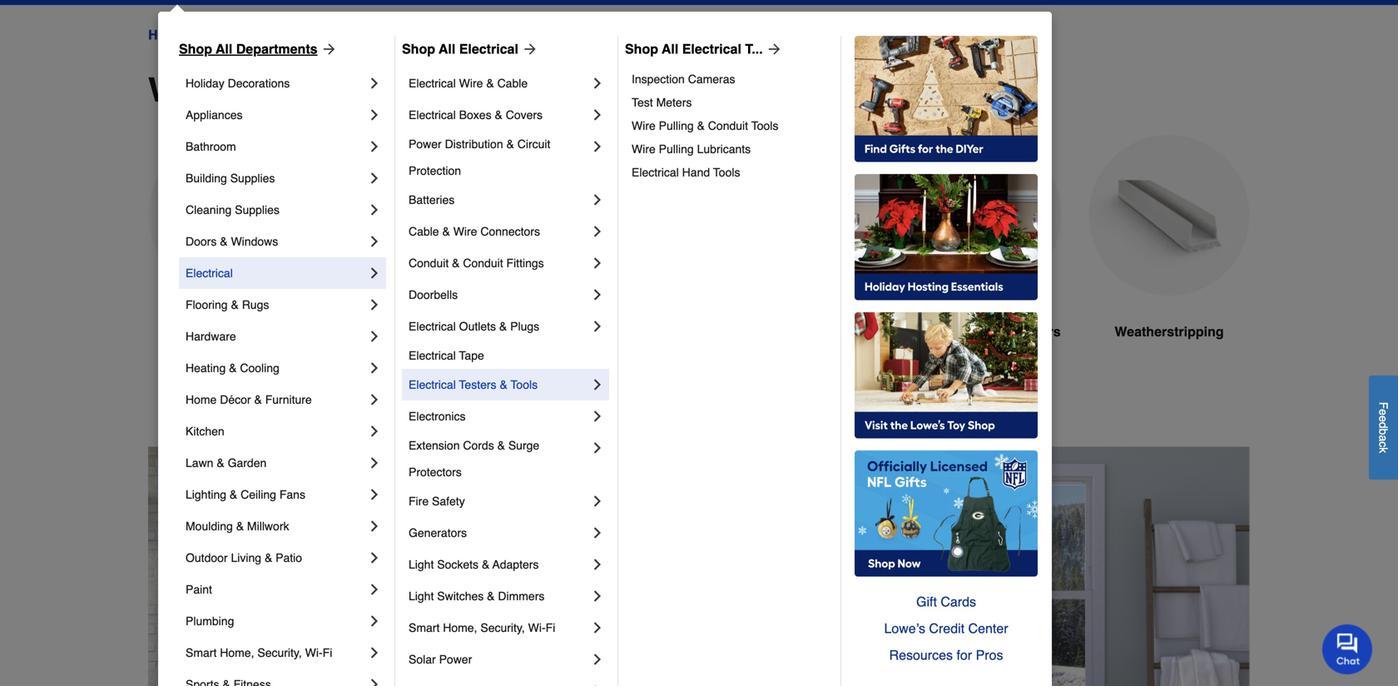 Task type: describe. For each thing, give the bounding box(es) containing it.
& inside power distribution & circuit protection
[[507, 137, 514, 151]]

doors & windows link
[[186, 226, 366, 257]]

tools inside electrical testers & tools link
[[511, 378, 538, 391]]

doors for exterior doors
[[237, 324, 275, 339]]

generators link
[[409, 517, 590, 549]]

electrical up electrical wire & cable link
[[459, 41, 519, 57]]

moulding
[[186, 520, 233, 533]]

lowe's credit center link
[[855, 615, 1038, 642]]

& right "testers"
[[500, 378, 508, 391]]

heating & cooling
[[186, 361, 280, 375]]

all for shop all departments
[[216, 41, 233, 57]]

0 horizontal spatial smart home, security, wi-fi link
[[186, 637, 366, 669]]

credit
[[930, 621, 965, 636]]

bathroom link
[[186, 131, 366, 162]]

b
[[1378, 428, 1391, 435]]

holiday hosting essentials. image
[[855, 174, 1038, 301]]

doorbells link
[[409, 279, 590, 311]]

c
[[1378, 441, 1391, 447]]

lawn
[[186, 456, 214, 470]]

security, for the left smart home, security, wi-fi link
[[258, 646, 302, 660]]

lighting
[[186, 488, 227, 501]]

electrical wire & cable
[[409, 77, 528, 90]]

chevron right image for fire safety
[[590, 493, 606, 510]]

chevron right image for electronics
[[590, 408, 606, 425]]

cooling
[[240, 361, 280, 375]]

chevron right image for moulding & millwork
[[366, 518, 383, 535]]

& left patio
[[265, 551, 273, 565]]

interior
[[373, 324, 419, 339]]

protection
[[409, 164, 461, 177]]

electrical link
[[186, 257, 366, 289]]

protectors
[[409, 465, 462, 479]]

& down the 'cable & wire connectors'
[[452, 256, 460, 270]]

1 vertical spatial windows
[[231, 235, 278, 248]]

chevron right image for outdoor living & patio
[[366, 550, 383, 566]]

electrical for electrical tape
[[409, 349, 456, 362]]

doors down cleaning
[[186, 235, 217, 248]]

a white three-panel, craftsman-style, prehung interior door with doorframe and hinges. image
[[336, 135, 498, 296]]

conduit & conduit fittings
[[409, 256, 544, 270]]

shop for shop all electrical
[[402, 41, 436, 57]]

garage doors & openers link
[[901, 135, 1063, 382]]

a blue six-lite, two-panel, shaker-style exterior door. image
[[148, 135, 310, 296]]

& down arrow right image
[[303, 71, 327, 109]]

plugs
[[511, 320, 540, 333]]

chevron right image for flooring & rugs
[[366, 296, 383, 313]]

solar power
[[409, 653, 472, 666]]

chevron right image for building supplies
[[366, 170, 383, 187]]

chevron right image for plumbing
[[366, 613, 383, 630]]

electrical outlets & plugs link
[[409, 311, 590, 342]]

inspection
[[632, 72, 685, 86]]

openers
[[1007, 324, 1061, 339]]

batteries
[[409, 193, 455, 207]]

f e e d b a c k button
[[1370, 375, 1399, 479]]

fire
[[409, 495, 429, 508]]

chevron right image for conduit & conduit fittings
[[590, 255, 606, 271]]

chevron right image for light sockets & adapters
[[590, 556, 606, 573]]

wi- for the left smart home, security, wi-fi link
[[305, 646, 323, 660]]

for
[[957, 647, 973, 663]]

chat invite button image
[[1323, 624, 1374, 675]]

circuit
[[518, 137, 551, 151]]

electronics link
[[409, 401, 590, 432]]

solar
[[409, 653, 436, 666]]

supplies for building supplies
[[230, 172, 275, 185]]

chevron right image for lighting & ceiling fans
[[366, 486, 383, 503]]

1 vertical spatial power
[[439, 653, 472, 666]]

exterior
[[183, 324, 233, 339]]

fittings
[[507, 256, 544, 270]]

chevron right image for hardware
[[366, 328, 383, 345]]

chevron right image for power distribution & circuit protection
[[590, 138, 606, 155]]

moulding & millwork link
[[186, 510, 366, 542]]

electrical testers & tools link
[[409, 369, 590, 401]]

& left the ceiling
[[230, 488, 238, 501]]

wire pulling lubricants
[[632, 142, 751, 156]]

0 vertical spatial fi
[[546, 621, 556, 635]]

hand
[[683, 166, 710, 179]]

holiday
[[186, 77, 225, 90]]

supplies for cleaning supplies
[[235, 203, 280, 217]]

arrow right image for shop all electrical
[[519, 41, 539, 57]]

chevron right image for lawn & garden
[[366, 455, 383, 471]]

inspection cameras link
[[632, 67, 829, 91]]

décor
[[220, 393, 251, 406]]

holiday decorations
[[186, 77, 290, 90]]

& right 'sockets'
[[482, 558, 490, 571]]

test meters link
[[632, 91, 829, 114]]

doors down arrow right image
[[337, 71, 433, 109]]

1 horizontal spatial conduit
[[463, 256, 503, 270]]

surge
[[509, 439, 540, 452]]

chevron right image for cleaning supplies
[[366, 202, 383, 218]]

testers
[[459, 378, 497, 391]]

a black double-hung window with six panes. image
[[525, 135, 686, 296]]

hardware link
[[186, 321, 366, 352]]

rugs
[[242, 298, 269, 311]]

0 horizontal spatial fi
[[323, 646, 333, 660]]

1 horizontal spatial smart home, security, wi-fi link
[[409, 612, 590, 644]]

k
[[1378, 447, 1391, 453]]

appliances link
[[186, 99, 366, 131]]

weatherstripping
[[1115, 324, 1225, 339]]

conduit & conduit fittings link
[[409, 247, 590, 279]]

wire pulling lubricants link
[[632, 137, 829, 161]]

electrical for electrical wire & cable
[[409, 77, 456, 90]]

chevron right image for kitchen
[[366, 423, 383, 440]]

tools inside wire pulling & conduit tools link
[[752, 119, 779, 132]]

home link
[[148, 25, 185, 45]]

outdoor living & patio
[[186, 551, 302, 565]]

cable & wire connectors link
[[409, 216, 590, 247]]

arrow right image for shop all electrical t...
[[763, 41, 783, 57]]

all for shop all electrical
[[439, 41, 456, 57]]

fans
[[280, 488, 306, 501]]

windows & doors
[[148, 71, 433, 109]]

electrical tape
[[409, 349, 484, 362]]

outdoor
[[186, 551, 228, 565]]

hardware
[[186, 330, 236, 343]]

cleaning supplies link
[[186, 194, 366, 226]]

pros
[[976, 647, 1004, 663]]

boxes
[[459, 108, 492, 122]]

building supplies link
[[186, 162, 366, 194]]

& down cleaning supplies
[[220, 235, 228, 248]]

chevron right image for electrical
[[366, 265, 383, 281]]

cleaning
[[186, 203, 232, 217]]

2 horizontal spatial conduit
[[708, 119, 749, 132]]

safety
[[432, 495, 465, 508]]

power distribution & circuit protection link
[[409, 131, 590, 184]]

holiday decorations link
[[186, 67, 366, 99]]

plumbing
[[186, 615, 234, 628]]

wire pulling & conduit tools link
[[632, 114, 829, 137]]

home, for the rightmost smart home, security, wi-fi link
[[443, 621, 478, 635]]

visit the lowe's toy shop. image
[[855, 312, 1038, 439]]

moulding & millwork
[[186, 520, 289, 533]]

cards
[[941, 594, 977, 610]]

light sockets & adapters link
[[409, 549, 590, 580]]

& left plugs at top left
[[500, 320, 507, 333]]

electronics
[[409, 410, 466, 423]]

covers
[[506, 108, 543, 122]]

wire inside 'link'
[[632, 142, 656, 156]]

heating
[[186, 361, 226, 375]]

electrical outlets & plugs
[[409, 320, 540, 333]]

power distribution & circuit protection
[[409, 137, 554, 177]]

shop all departments link
[[179, 39, 338, 59]]

shop for shop all electrical t...
[[625, 41, 659, 57]]

shop all electrical t... link
[[625, 39, 783, 59]]



Task type: locate. For each thing, give the bounding box(es) containing it.
tape
[[459, 349, 484, 362]]

wire
[[459, 77, 483, 90], [632, 119, 656, 132], [632, 142, 656, 156], [454, 225, 478, 238]]

security, for the rightmost smart home, security, wi-fi link
[[481, 621, 525, 635]]

0 horizontal spatial tools
[[511, 378, 538, 391]]

2 horizontal spatial all
[[662, 41, 679, 57]]

2 horizontal spatial tools
[[752, 119, 779, 132]]

appliances
[[186, 108, 243, 122]]

0 vertical spatial cable
[[498, 77, 528, 90]]

chevron right image for heating & cooling
[[366, 360, 383, 376]]

chevron right image for electrical outlets & plugs
[[590, 318, 606, 335]]

building supplies
[[186, 172, 275, 185]]

doors for garage doors & openers
[[952, 324, 990, 339]]

1 vertical spatial tools
[[714, 166, 741, 179]]

meters
[[657, 96, 692, 109]]

fi
[[546, 621, 556, 635], [323, 646, 333, 660]]

0 horizontal spatial conduit
[[409, 256, 449, 270]]

1 horizontal spatial smart home, security, wi-fi
[[409, 621, 556, 635]]

home,
[[443, 621, 478, 635], [220, 646, 254, 660]]

extension cords & surge protectors link
[[409, 432, 590, 485]]

windows down 'shop all departments'
[[148, 71, 294, 109]]

lowe's
[[885, 621, 926, 636]]

chevron right image for electrical testers & tools
[[590, 376, 606, 393]]

1 horizontal spatial home
[[186, 393, 217, 406]]

e up d
[[1378, 409, 1391, 415]]

extension cords & surge protectors
[[409, 439, 543, 479]]

1 horizontal spatial home,
[[443, 621, 478, 635]]

electrical for electrical testers & tools
[[409, 378, 456, 391]]

paint
[[186, 583, 212, 596]]

& right lawn
[[217, 456, 225, 470]]

officially licensed n f l gifts. shop now. image
[[855, 451, 1038, 577]]

electrical wire & cable link
[[409, 67, 590, 99]]

all inside shop all electrical link
[[439, 41, 456, 57]]

smart home, security, wi-fi link down light switches & dimmers in the bottom of the page
[[409, 612, 590, 644]]

e up b
[[1378, 415, 1391, 422]]

arrow right image up electrical wire & cable link
[[519, 41, 539, 57]]

light sockets & adapters
[[409, 558, 539, 571]]

chevron right image for appliances
[[366, 107, 383, 123]]

& right décor
[[254, 393, 262, 406]]

chevron right image for home décor & furniture
[[366, 391, 383, 408]]

fi down plumbing link
[[323, 646, 333, 660]]

supplies down building supplies link
[[235, 203, 280, 217]]

chevron right image for holiday decorations
[[366, 75, 383, 92]]

1 horizontal spatial wi-
[[529, 621, 546, 635]]

home
[[148, 27, 185, 42], [186, 393, 217, 406]]

tools inside electrical hand tools link
[[714, 166, 741, 179]]

1 all from the left
[[216, 41, 233, 57]]

wi- down dimmers
[[529, 621, 546, 635]]

& left circuit
[[507, 137, 514, 151]]

f
[[1378, 402, 1391, 409]]

pulling for &
[[659, 119, 694, 132]]

gift
[[917, 594, 938, 610]]

cable up covers
[[498, 77, 528, 90]]

home décor & furniture
[[186, 393, 312, 406]]

chevron right image for extension cords & surge protectors
[[590, 440, 606, 456]]

1 vertical spatial pulling
[[659, 142, 694, 156]]

electrical boxes & covers link
[[409, 99, 590, 131]]

doorbells
[[409, 288, 458, 301]]

0 horizontal spatial arrow right image
[[519, 41, 539, 57]]

home, down the switches
[[443, 621, 478, 635]]

home, down plumbing
[[220, 646, 254, 660]]

pulling up electrical hand tools
[[659, 142, 694, 156]]

arrow right image inside the shop all electrical t... link
[[763, 41, 783, 57]]

advertisement region
[[148, 447, 1251, 686]]

a blue chamberlain garage door opener with two white light panels. image
[[901, 135, 1063, 296]]

chevron right image for light switches & dimmers
[[590, 588, 606, 605]]

smart home, security, wi-fi
[[409, 621, 556, 635], [186, 646, 333, 660]]

windows link
[[525, 135, 686, 382]]

extension
[[409, 439, 460, 452]]

& inside extension cords & surge protectors
[[498, 439, 505, 452]]

all inside the shop all electrical t... link
[[662, 41, 679, 57]]

0 horizontal spatial smart
[[186, 646, 217, 660]]

0 horizontal spatial shop
[[179, 41, 212, 57]]

home décor & furniture link
[[186, 384, 366, 416]]

doors up electrical tape
[[423, 324, 461, 339]]

0 horizontal spatial all
[[216, 41, 233, 57]]

security, down plumbing link
[[258, 646, 302, 660]]

home for home
[[148, 27, 185, 42]]

1 horizontal spatial tools
[[714, 166, 741, 179]]

light left the switches
[[409, 590, 434, 603]]

electrical up electronics
[[409, 378, 456, 391]]

exterior doors link
[[148, 135, 310, 382]]

conduit down the 'cable & wire connectors'
[[463, 256, 503, 270]]

cords
[[463, 439, 494, 452]]

flooring
[[186, 298, 228, 311]]

chevron right image for doors & windows
[[366, 233, 383, 250]]

kitchen
[[186, 425, 225, 438]]

chevron right image for electrical wire & cable
[[590, 75, 606, 92]]

1 vertical spatial smart home, security, wi-fi
[[186, 646, 333, 660]]

all up holiday decorations
[[216, 41, 233, 57]]

& left rugs
[[231, 298, 239, 311]]

power up protection
[[409, 137, 442, 151]]

wi-
[[529, 621, 546, 635], [305, 646, 323, 660]]

chevron right image for smart home, security, wi-fi
[[590, 620, 606, 636]]

shop all departments
[[179, 41, 318, 57]]

smart up solar
[[409, 621, 440, 635]]

distribution
[[445, 137, 503, 151]]

2 vertical spatial windows
[[576, 324, 635, 339]]

power right solar
[[439, 653, 472, 666]]

lawn & garden
[[186, 456, 267, 470]]

paint link
[[186, 574, 366, 605]]

f e e d b a c k
[[1378, 402, 1391, 453]]

electrical down doorbells
[[409, 320, 456, 333]]

electrical left the boxes
[[409, 108, 456, 122]]

1 horizontal spatial smart
[[409, 621, 440, 635]]

smart down plumbing
[[186, 646, 217, 660]]

decorations
[[228, 77, 290, 90]]

light switches & dimmers link
[[409, 580, 590, 612]]

3 shop from the left
[[625, 41, 659, 57]]

1 horizontal spatial arrow right image
[[763, 41, 783, 57]]

0 vertical spatial light
[[409, 558, 434, 571]]

arrow right image
[[318, 41, 338, 57]]

electrical down the "shop all electrical"
[[409, 77, 456, 90]]

shop up electrical wire & cable
[[402, 41, 436, 57]]

resources for pros
[[890, 647, 1004, 663]]

lighting & ceiling fans
[[186, 488, 306, 501]]

0 vertical spatial home,
[[443, 621, 478, 635]]

electrical up flooring
[[186, 266, 233, 280]]

2 pulling from the top
[[659, 142, 694, 156]]

1 vertical spatial supplies
[[235, 203, 280, 217]]

0 vertical spatial tools
[[752, 119, 779, 132]]

all up electrical wire & cable
[[439, 41, 456, 57]]

electrical for electrical
[[186, 266, 233, 280]]

windows for windows
[[576, 324, 635, 339]]

chevron right image for doorbells
[[590, 286, 606, 303]]

solar power link
[[409, 644, 590, 675]]

electrical down 'interior doors'
[[409, 349, 456, 362]]

gift cards
[[917, 594, 977, 610]]

shop for shop all departments
[[179, 41, 212, 57]]

cable down batteries
[[409, 225, 439, 238]]

1 vertical spatial light
[[409, 590, 434, 603]]

smart home, security, wi-fi down plumbing link
[[186, 646, 333, 660]]

t...
[[746, 41, 763, 57]]

smart
[[409, 621, 440, 635], [186, 646, 217, 660]]

kitchen link
[[186, 416, 366, 447]]

0 horizontal spatial home,
[[220, 646, 254, 660]]

supplies up cleaning supplies
[[230, 172, 275, 185]]

1 horizontal spatial security,
[[481, 621, 525, 635]]

pulling down meters
[[659, 119, 694, 132]]

chevron right image for bathroom
[[366, 138, 383, 155]]

1 vertical spatial security,
[[258, 646, 302, 660]]

2 light from the top
[[409, 590, 434, 603]]

power inside power distribution & circuit protection
[[409, 137, 442, 151]]

1 horizontal spatial fi
[[546, 621, 556, 635]]

doors & windows
[[186, 235, 278, 248]]

conduit up wire pulling lubricants 'link'
[[708, 119, 749, 132]]

all for shop all electrical t...
[[662, 41, 679, 57]]

chevron right image for paint
[[366, 581, 383, 598]]

windows
[[148, 71, 294, 109], [231, 235, 278, 248], [576, 324, 635, 339]]

None search field
[[527, 0, 981, 7]]

pulling for lubricants
[[659, 142, 694, 156]]

0 horizontal spatial security,
[[258, 646, 302, 660]]

0 horizontal spatial wi-
[[305, 646, 323, 660]]

garage
[[902, 324, 948, 339]]

all inside shop all departments link
[[216, 41, 233, 57]]

windows down cleaning supplies link
[[231, 235, 278, 248]]

doors for interior doors
[[423, 324, 461, 339]]

garage doors & openers
[[902, 324, 1061, 339]]

light for light switches & dimmers
[[409, 590, 434, 603]]

electrical up cameras
[[683, 41, 742, 57]]

lawn & garden link
[[186, 447, 366, 479]]

2 arrow right image from the left
[[763, 41, 783, 57]]

2 vertical spatial tools
[[511, 378, 538, 391]]

wi- for the rightmost smart home, security, wi-fi link
[[529, 621, 546, 635]]

wire pulling & conduit tools
[[632, 119, 779, 132]]

0 vertical spatial home
[[148, 27, 185, 42]]

0 vertical spatial wi-
[[529, 621, 546, 635]]

flooring & rugs
[[186, 298, 269, 311]]

dimmers
[[498, 590, 545, 603]]

fi down 'light switches & dimmers' link
[[546, 621, 556, 635]]

arrow right image up inspection cameras link
[[763, 41, 783, 57]]

& down batteries
[[443, 225, 450, 238]]

smart home, security, wi-fi down light switches & dimmers in the bottom of the page
[[409, 621, 556, 635]]

connectors
[[481, 225, 540, 238]]

home for home décor & furniture
[[186, 393, 217, 406]]

all up 'inspection' on the top of page
[[662, 41, 679, 57]]

chevron right image
[[366, 75, 383, 92], [590, 75, 606, 92], [366, 107, 383, 123], [366, 138, 383, 155], [590, 138, 606, 155], [366, 170, 383, 187], [590, 192, 606, 208], [366, 202, 383, 218], [366, 233, 383, 250], [590, 255, 606, 271], [590, 286, 606, 303], [366, 296, 383, 313], [590, 318, 606, 335], [366, 328, 383, 345], [366, 360, 383, 376], [590, 376, 606, 393], [366, 391, 383, 408], [590, 493, 606, 510], [366, 518, 383, 535], [590, 525, 606, 541], [366, 581, 383, 598], [590, 588, 606, 605], [590, 620, 606, 636], [590, 683, 606, 686]]

0 vertical spatial smart home, security, wi-fi
[[409, 621, 556, 635]]

gift cards link
[[855, 589, 1038, 615]]

windows inside "link"
[[576, 324, 635, 339]]

3 all from the left
[[662, 41, 679, 57]]

center
[[969, 621, 1009, 636]]

& left dimmers
[[487, 590, 495, 603]]

electrical for electrical boxes & covers
[[409, 108, 456, 122]]

patio
[[276, 551, 302, 565]]

adapters
[[493, 558, 539, 571]]

2 e from the top
[[1378, 415, 1391, 422]]

1 e from the top
[[1378, 409, 1391, 415]]

find gifts for the diyer. image
[[855, 36, 1038, 162]]

a piece of white weatherstripping. image
[[1089, 135, 1251, 296]]

1 horizontal spatial cable
[[498, 77, 528, 90]]

0 horizontal spatial smart home, security, wi-fi
[[186, 646, 333, 660]]

flooring & rugs link
[[186, 289, 366, 321]]

2 shop from the left
[[402, 41, 436, 57]]

building
[[186, 172, 227, 185]]

0 horizontal spatial home
[[148, 27, 185, 42]]

2 horizontal spatial shop
[[625, 41, 659, 57]]

light for light sockets & adapters
[[409, 558, 434, 571]]

tools down test meters link
[[752, 119, 779, 132]]

0 vertical spatial pulling
[[659, 119, 694, 132]]

chevron right image for solar power
[[590, 651, 606, 668]]

0 vertical spatial security,
[[481, 621, 525, 635]]

shop up holiday
[[179, 41, 212, 57]]

& left "openers" at right top
[[994, 324, 1004, 339]]

doors down rugs
[[237, 324, 275, 339]]

chevron right image for cable & wire connectors
[[590, 223, 606, 240]]

cleaning supplies
[[186, 203, 280, 217]]

1 arrow right image from the left
[[519, 41, 539, 57]]

1 pulling from the top
[[659, 119, 694, 132]]

1 vertical spatial home,
[[220, 646, 254, 660]]

chevron right image
[[590, 107, 606, 123], [590, 223, 606, 240], [366, 265, 383, 281], [590, 408, 606, 425], [366, 423, 383, 440], [590, 440, 606, 456], [366, 455, 383, 471], [366, 486, 383, 503], [366, 550, 383, 566], [590, 556, 606, 573], [366, 613, 383, 630], [366, 645, 383, 661], [590, 651, 606, 668], [366, 676, 383, 686]]

generators
[[409, 526, 467, 540]]

1 vertical spatial wi-
[[305, 646, 323, 660]]

cable & wire connectors
[[409, 225, 540, 238]]

tools down lubricants
[[714, 166, 741, 179]]

fire safety
[[409, 495, 465, 508]]

& up wire pulling lubricants
[[697, 119, 705, 132]]

a barn door with a brown frame, three frosted glass panels, black hardware and a black track. image
[[713, 135, 874, 296]]

windows right plugs at top left
[[576, 324, 635, 339]]

chevron right image for smart home, security, wi-fi
[[366, 645, 383, 661]]

windows for windows & doors
[[148, 71, 294, 109]]

1 vertical spatial fi
[[323, 646, 333, 660]]

supplies
[[230, 172, 275, 185], [235, 203, 280, 217]]

chevron right image for electrical boxes & covers
[[590, 107, 606, 123]]

0 vertical spatial supplies
[[230, 172, 275, 185]]

1 light from the top
[[409, 558, 434, 571]]

home, for the left smart home, security, wi-fi link
[[220, 646, 254, 660]]

e
[[1378, 409, 1391, 415], [1378, 415, 1391, 422]]

test
[[632, 96, 653, 109]]

tools
[[752, 119, 779, 132], [714, 166, 741, 179], [511, 378, 538, 391]]

ceiling
[[241, 488, 276, 501]]

arrow right image
[[519, 41, 539, 57], [763, 41, 783, 57]]

0 horizontal spatial cable
[[409, 225, 439, 238]]

inspection cameras
[[632, 72, 736, 86]]

electrical left hand at top
[[632, 166, 679, 179]]

pulling inside 'link'
[[659, 142, 694, 156]]

doors right garage
[[952, 324, 990, 339]]

& left millwork
[[236, 520, 244, 533]]

chevron right image for batteries
[[590, 192, 606, 208]]

& left cooling
[[229, 361, 237, 375]]

chevron right image for generators
[[590, 525, 606, 541]]

exterior doors
[[183, 324, 275, 339]]

security, down 'light switches & dimmers' link
[[481, 621, 525, 635]]

1 horizontal spatial all
[[439, 41, 456, 57]]

& right cords
[[498, 439, 505, 452]]

light switches & dimmers
[[409, 590, 545, 603]]

arrow right image inside shop all electrical link
[[519, 41, 539, 57]]

0 vertical spatial smart
[[409, 621, 440, 635]]

0 vertical spatial power
[[409, 137, 442, 151]]

cameras
[[688, 72, 736, 86]]

light down generators
[[409, 558, 434, 571]]

smart home, security, wi-fi link down paint link
[[186, 637, 366, 669]]

2 all from the left
[[439, 41, 456, 57]]

electrical for electrical hand tools
[[632, 166, 679, 179]]

& up electrical boxes & covers link at the top left of the page
[[487, 77, 494, 90]]

conduit up doorbells
[[409, 256, 449, 270]]

0 vertical spatial windows
[[148, 71, 294, 109]]

outdoor living & patio link
[[186, 542, 366, 574]]

& right the boxes
[[495, 108, 503, 122]]

1 horizontal spatial shop
[[402, 41, 436, 57]]

batteries link
[[409, 184, 590, 216]]

shop up 'inspection' on the top of page
[[625, 41, 659, 57]]

wi- down plumbing link
[[305, 646, 323, 660]]

electrical for electrical outlets & plugs
[[409, 320, 456, 333]]

1 vertical spatial cable
[[409, 225, 439, 238]]

tools down electrical tape link
[[511, 378, 538, 391]]

electrical
[[459, 41, 519, 57], [683, 41, 742, 57], [409, 77, 456, 90], [409, 108, 456, 122], [632, 166, 679, 179], [186, 266, 233, 280], [409, 320, 456, 333], [409, 349, 456, 362], [409, 378, 456, 391]]

switches
[[437, 590, 484, 603]]

1 shop from the left
[[179, 41, 212, 57]]

1 vertical spatial smart
[[186, 646, 217, 660]]

1 vertical spatial home
[[186, 393, 217, 406]]

resources
[[890, 647, 953, 663]]



Task type: vqa. For each thing, say whether or not it's contained in the screenshot.
arrow right icon in the shop All Departments link
yes



